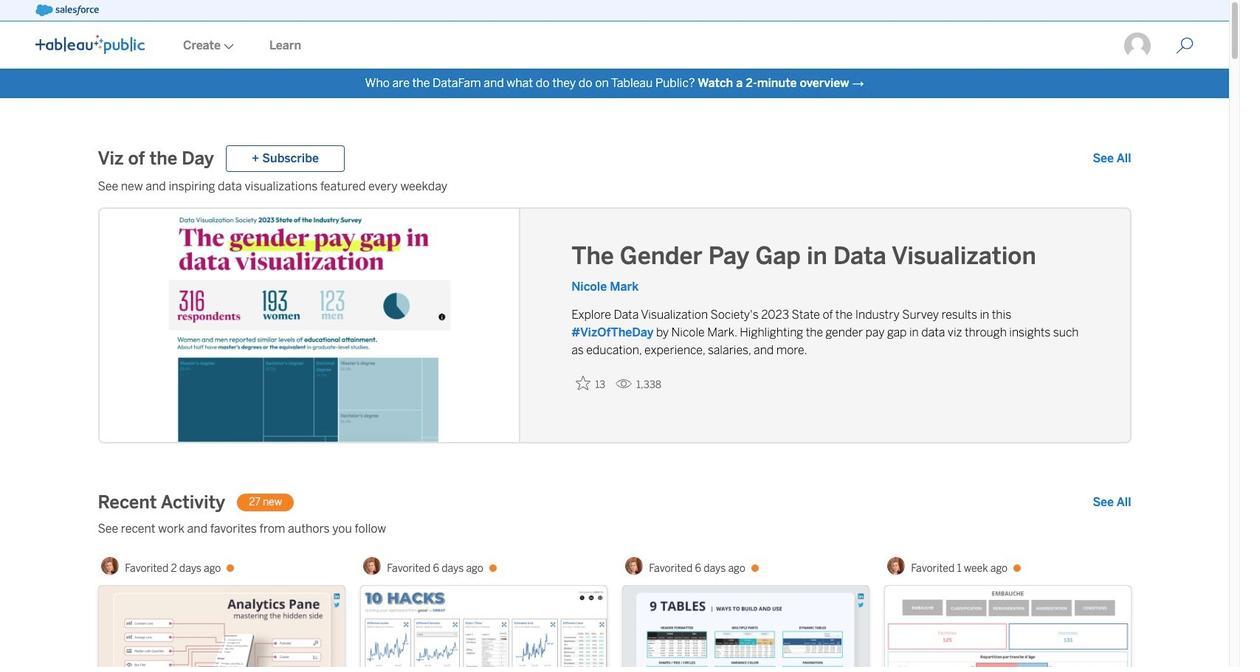 Task type: locate. For each thing, give the bounding box(es) containing it.
0 horizontal spatial angela drucioc image
[[101, 558, 119, 575]]

1 horizontal spatial angela drucioc image
[[364, 558, 381, 575]]

see recent work and favorites from authors you follow element
[[98, 521, 1132, 538]]

see all recent activity element
[[1093, 494, 1132, 512]]

see all viz of the day element
[[1093, 150, 1132, 168]]

2 angela drucioc image from the left
[[364, 558, 381, 575]]

go to search image
[[1159, 37, 1212, 55]]

logo image
[[35, 35, 145, 54]]

viz of the day heading
[[98, 147, 214, 171]]

recent activity heading
[[98, 491, 225, 515]]

3 angela drucioc image from the left
[[888, 558, 906, 575]]

1 workbook thumbnail image from the left
[[99, 586, 345, 668]]

workbook thumbnail image
[[99, 586, 345, 668], [361, 586, 607, 668], [623, 586, 869, 668], [885, 586, 1131, 668]]

angela drucioc image
[[101, 558, 119, 575], [364, 558, 381, 575], [888, 558, 906, 575]]

1 angela drucioc image from the left
[[101, 558, 119, 575]]

angela drucioc image for fourth the workbook thumbnail from the right
[[101, 558, 119, 575]]

2 horizontal spatial angela drucioc image
[[888, 558, 906, 575]]

create image
[[221, 44, 234, 49]]

4 workbook thumbnail image from the left
[[885, 586, 1131, 668]]

add favorite image
[[576, 376, 591, 391]]

salesforce logo image
[[35, 4, 99, 16]]



Task type: describe. For each thing, give the bounding box(es) containing it.
angela drucioc image for 2nd the workbook thumbnail
[[364, 558, 381, 575]]

see new and inspiring data visualizations featured every weekday element
[[98, 178, 1132, 196]]

angela drucioc image for 1st the workbook thumbnail from right
[[888, 558, 906, 575]]

angela drucioc image
[[626, 558, 644, 575]]

Add Favorite button
[[572, 372, 610, 396]]

2 workbook thumbnail image from the left
[[361, 586, 607, 668]]

3 workbook thumbnail image from the left
[[623, 586, 869, 668]]

tara.schultz image
[[1123, 31, 1153, 61]]

tableau public viz of the day image
[[99, 209, 521, 445]]



Task type: vqa. For each thing, say whether or not it's contained in the screenshot.
"TARA.SCHULTZ" "icon"
yes



